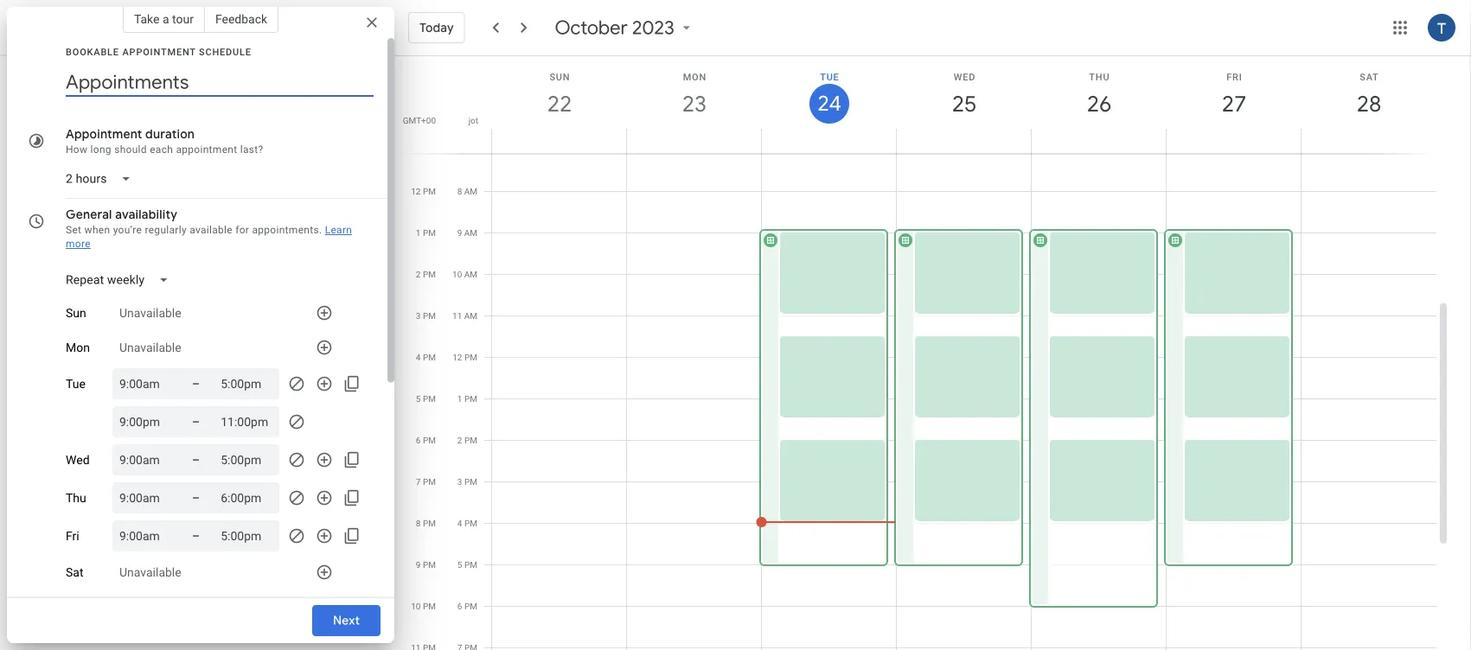 Task type: describe. For each thing, give the bounding box(es) containing it.
– for fri
[[192, 529, 200, 543]]

1 vertical spatial 3
[[457, 477, 462, 487]]

available
[[190, 224, 233, 236]]

8 for 8 pm
[[416, 518, 421, 529]]

tour
[[172, 12, 194, 26]]

sat 28
[[1355, 71, 1380, 118]]

28
[[1355, 90, 1380, 118]]

am down 10 am
[[464, 311, 477, 321]]

0 vertical spatial 11
[[411, 145, 421, 155]]

1 horizontal spatial 12 pm
[[453, 352, 477, 363]]

duration
[[145, 126, 195, 142]]

End time on Thursdays text field
[[221, 488, 273, 508]]

1 vertical spatial 5
[[457, 560, 462, 570]]

tue 24
[[816, 71, 840, 117]]

1 vertical spatial 2 pm
[[457, 435, 477, 446]]

take a tour button
[[123, 5, 205, 33]]

am down jot
[[464, 145, 477, 155]]

fri for fri 27
[[1226, 71, 1242, 82]]

0 horizontal spatial 12
[[411, 186, 421, 197]]

24
[[816, 90, 840, 117]]

schedule
[[199, 46, 252, 57]]

1 vertical spatial 6
[[457, 601, 462, 612]]

mon for mon
[[66, 341, 90, 355]]

unavailable for mon
[[119, 341, 181, 355]]

1 horizontal spatial 6 pm
[[457, 601, 477, 612]]

wednesday, 25 october element
[[944, 84, 984, 124]]

for
[[235, 224, 249, 236]]

0 vertical spatial 5 pm
[[416, 394, 436, 404]]

Start time on Wednesdays text field
[[119, 450, 171, 470]]

0 horizontal spatial 3 pm
[[416, 311, 436, 321]]

set when you're regularly available for appointments.
[[66, 224, 322, 236]]

am down 8 am
[[464, 228, 477, 238]]

bookable
[[66, 46, 119, 57]]

8 for 8 am
[[457, 186, 462, 197]]

you're
[[113, 224, 142, 236]]

regularly
[[145, 224, 187, 236]]

End time on Fridays text field
[[221, 526, 273, 547]]

10 am
[[452, 269, 477, 280]]

feedback
[[215, 12, 267, 26]]

End time on Wednesdays text field
[[221, 450, 273, 470]]

2 start time on tuesdays text field from the top
[[119, 412, 171, 432]]

gmt+00
[[403, 115, 436, 125]]

sat for sat
[[66, 565, 83, 580]]

24 column header
[[761, 56, 897, 154]]

– for wed
[[192, 453, 200, 467]]

1 horizontal spatial 11 am
[[452, 311, 477, 321]]

learn more link
[[66, 224, 352, 250]]

appointment
[[122, 46, 196, 57]]

thu 26
[[1086, 71, 1110, 118]]

feedback button
[[205, 5, 279, 33]]

0 horizontal spatial 2
[[416, 269, 421, 280]]

appointment
[[176, 144, 237, 156]]

monday, 23 october element
[[675, 84, 714, 124]]

availability
[[115, 207, 177, 222]]

long
[[90, 144, 111, 156]]

learn
[[325, 224, 352, 236]]

23
[[681, 90, 706, 118]]

wed for wed 25
[[954, 71, 976, 82]]

0 horizontal spatial 4 pm
[[416, 352, 436, 363]]

sun for sun 22
[[549, 71, 570, 82]]

1 vertical spatial 2
[[457, 435, 462, 446]]

grid containing 22
[[401, 56, 1450, 650]]

fri for fri
[[66, 529, 79, 543]]

friday, 27 october element
[[1214, 84, 1254, 124]]

end time on tuesdays text field for 2nd start time on tuesdays text field from the bottom of the page
[[221, 374, 273, 394]]

mon for mon 23
[[683, 71, 707, 82]]

0 horizontal spatial 1
[[416, 228, 421, 238]]

27 column header
[[1166, 56, 1302, 154]]

– for thu
[[192, 491, 200, 505]]

23 column header
[[626, 56, 762, 154]]

Start time on Thursdays text field
[[119, 488, 171, 508]]

bookable appointment schedule
[[66, 46, 252, 57]]

am down 9 am
[[464, 269, 477, 280]]

7 for 7 pm
[[416, 477, 421, 487]]

more
[[66, 238, 91, 250]]

a
[[163, 12, 169, 26]]

tuesday, 24 october, today element
[[809, 84, 849, 124]]

28 column header
[[1301, 56, 1436, 154]]

saturday, 28 october element
[[1349, 84, 1389, 124]]

when
[[84, 224, 110, 236]]

0 vertical spatial 6
[[416, 435, 421, 446]]



Task type: vqa. For each thing, say whether or not it's contained in the screenshot.
ADD TITLE 'TEXT BOX'
yes



Task type: locate. For each thing, give the bounding box(es) containing it.
sunday, 22 october element
[[540, 84, 579, 124]]

0 vertical spatial 5
[[416, 394, 421, 404]]

0 horizontal spatial sun
[[66, 306, 86, 320]]

1 horizontal spatial 1
[[457, 394, 462, 404]]

1 horizontal spatial 4 pm
[[457, 518, 477, 529]]

7 pm
[[416, 477, 436, 487]]

1 vertical spatial 1 pm
[[457, 394, 477, 404]]

5 pm
[[416, 394, 436, 404], [457, 560, 477, 570]]

0 vertical spatial wed
[[954, 71, 976, 82]]

fri 27
[[1221, 71, 1245, 118]]

1 horizontal spatial wed
[[954, 71, 976, 82]]

tue for tue 24
[[820, 71, 839, 82]]

1 horizontal spatial sat
[[1360, 71, 1379, 82]]

11 am down gmt+00
[[411, 145, 436, 155]]

1 vertical spatial 6 pm
[[457, 601, 477, 612]]

0 horizontal spatial sat
[[66, 565, 83, 580]]

fri inside fri 27
[[1226, 71, 1242, 82]]

next
[[333, 613, 360, 629]]

10 down 9 am
[[452, 269, 462, 280]]

1 horizontal spatial 12
[[453, 352, 462, 363]]

5 right 9 pm
[[457, 560, 462, 570]]

None field
[[59, 163, 145, 195], [59, 265, 183, 296], [59, 163, 145, 195], [59, 265, 183, 296]]

thu for thu 26
[[1089, 71, 1110, 82]]

9 pm
[[416, 560, 436, 570]]

6 pm right 10 pm on the left bottom of the page
[[457, 601, 477, 612]]

fri
[[1226, 71, 1242, 82], [66, 529, 79, 543]]

1 vertical spatial 11
[[452, 311, 462, 321]]

1 vertical spatial sun
[[66, 306, 86, 320]]

11 am
[[411, 145, 436, 155], [452, 311, 477, 321]]

last?
[[240, 144, 263, 156]]

mon 23
[[681, 71, 707, 118]]

1 horizontal spatial 3 pm
[[457, 477, 477, 487]]

0 horizontal spatial 10
[[411, 601, 421, 612]]

1 vertical spatial 5 pm
[[457, 560, 477, 570]]

sun
[[549, 71, 570, 82], [66, 306, 86, 320]]

0 horizontal spatial thu
[[66, 491, 86, 505]]

0 vertical spatial tue
[[820, 71, 839, 82]]

7 am
[[457, 145, 477, 155]]

1 horizontal spatial 11
[[452, 311, 462, 321]]

0 vertical spatial mon
[[683, 71, 707, 82]]

0 vertical spatial unavailable
[[119, 306, 181, 320]]

fri up friday, 27 october element
[[1226, 71, 1242, 82]]

1 horizontal spatial 9
[[457, 228, 462, 238]]

sun down more
[[66, 306, 86, 320]]

1 horizontal spatial 10
[[452, 269, 462, 280]]

2023
[[632, 16, 674, 40]]

1 unavailable from the top
[[119, 306, 181, 320]]

3 – from the top
[[192, 453, 200, 467]]

0 vertical spatial sun
[[549, 71, 570, 82]]

4
[[416, 352, 421, 363], [457, 518, 462, 529]]

8 down 7 am
[[457, 186, 462, 197]]

25
[[951, 90, 975, 118]]

thu for thu
[[66, 491, 86, 505]]

9
[[457, 228, 462, 238], [416, 560, 421, 570]]

thu inside thu 26
[[1089, 71, 1110, 82]]

general
[[66, 207, 112, 222]]

1 horizontal spatial 7
[[457, 145, 462, 155]]

9 up 10 pm on the left bottom of the page
[[416, 560, 421, 570]]

9 up 10 am
[[457, 228, 462, 238]]

1 pm
[[416, 228, 436, 238], [457, 394, 477, 404]]

learn more
[[66, 224, 352, 250]]

22 column header
[[491, 56, 627, 154]]

0 vertical spatial 7
[[457, 145, 462, 155]]

9 for 9 am
[[457, 228, 462, 238]]

0 horizontal spatial 4
[[416, 352, 421, 363]]

sat
[[1360, 71, 1379, 82], [66, 565, 83, 580]]

take a tour
[[134, 12, 194, 26]]

11 down gmt+00
[[411, 145, 421, 155]]

0 vertical spatial fri
[[1226, 71, 1242, 82]]

tue for tue
[[66, 377, 85, 391]]

sun up sunday, 22 october element
[[549, 71, 570, 82]]

0 vertical spatial 8
[[457, 186, 462, 197]]

grid
[[401, 56, 1450, 650]]

next button
[[312, 600, 381, 642]]

8 am
[[457, 186, 477, 197]]

0 horizontal spatial 9
[[416, 560, 421, 570]]

5 pm right 9 pm
[[457, 560, 477, 570]]

1 vertical spatial 4 pm
[[457, 518, 477, 529]]

0 vertical spatial 3 pm
[[416, 311, 436, 321]]

sun 22
[[546, 71, 571, 118]]

1 vertical spatial 8
[[416, 518, 421, 529]]

0 vertical spatial start time on tuesdays text field
[[119, 374, 171, 394]]

how
[[66, 144, 88, 156]]

7 up 8 am
[[457, 145, 462, 155]]

1 vertical spatial 3 pm
[[457, 477, 477, 487]]

pm
[[423, 186, 436, 197], [423, 228, 436, 238], [423, 269, 436, 280], [423, 311, 436, 321], [423, 352, 436, 363], [464, 352, 477, 363], [423, 394, 436, 404], [464, 394, 477, 404], [423, 435, 436, 446], [464, 435, 477, 446], [423, 477, 436, 487], [464, 477, 477, 487], [423, 518, 436, 529], [464, 518, 477, 529], [423, 560, 436, 570], [464, 560, 477, 570], [423, 601, 436, 612], [464, 601, 477, 612]]

0 horizontal spatial 7
[[416, 477, 421, 487]]

26 column header
[[1031, 56, 1167, 154]]

general availability
[[66, 207, 177, 222]]

sun for sun
[[66, 306, 86, 320]]

Start time on Tuesdays text field
[[119, 374, 171, 394], [119, 412, 171, 432]]

26
[[1086, 90, 1110, 118]]

7 for 7 am
[[457, 145, 462, 155]]

appointment
[[66, 126, 142, 142]]

– for tue
[[192, 377, 200, 391]]

wed inside the wed 25
[[954, 71, 976, 82]]

10 down 9 pm
[[411, 601, 421, 612]]

october
[[555, 16, 628, 40]]

unavailable for sun
[[119, 306, 181, 320]]

1 horizontal spatial 4
[[457, 518, 462, 529]]

mon inside mon 23
[[683, 71, 707, 82]]

thu up thursday, 26 october element
[[1089, 71, 1110, 82]]

12 pm down 10 am
[[453, 352, 477, 363]]

0 horizontal spatial tue
[[66, 377, 85, 391]]

0 horizontal spatial 12 pm
[[411, 186, 436, 197]]

today
[[419, 20, 454, 35]]

27
[[1221, 90, 1245, 118]]

jot
[[468, 115, 478, 125]]

2 end time on tuesdays text field from the top
[[221, 412, 273, 432]]

11
[[411, 145, 421, 155], [452, 311, 462, 321]]

sat inside sat 28
[[1360, 71, 1379, 82]]

4 – from the top
[[192, 491, 200, 505]]

Start time on Fridays text field
[[119, 526, 171, 547]]

0 horizontal spatial 11 am
[[411, 145, 436, 155]]

2
[[416, 269, 421, 280], [457, 435, 462, 446]]

wed
[[954, 71, 976, 82], [66, 453, 90, 467]]

1 horizontal spatial 2
[[457, 435, 462, 446]]

1 vertical spatial 11 am
[[452, 311, 477, 321]]

1 vertical spatial end time on tuesdays text field
[[221, 412, 273, 432]]

am down 7 am
[[464, 186, 477, 197]]

1 vertical spatial thu
[[66, 491, 86, 505]]

Add title text field
[[66, 69, 374, 95]]

thu left start time on thursdays text box
[[66, 491, 86, 505]]

wed 25
[[951, 71, 976, 118]]

9 for 9 pm
[[416, 560, 421, 570]]

0 horizontal spatial fri
[[66, 529, 79, 543]]

3 pm
[[416, 311, 436, 321], [457, 477, 477, 487]]

mon
[[683, 71, 707, 82], [66, 341, 90, 355]]

8
[[457, 186, 462, 197], [416, 518, 421, 529]]

6 pm up 7 pm
[[416, 435, 436, 446]]

8 up 9 pm
[[416, 518, 421, 529]]

1 end time on tuesdays text field from the top
[[221, 374, 273, 394]]

0 vertical spatial 2 pm
[[416, 269, 436, 280]]

4 pm
[[416, 352, 436, 363], [457, 518, 477, 529]]

0 horizontal spatial mon
[[66, 341, 90, 355]]

12 down 10 am
[[453, 352, 462, 363]]

1 vertical spatial 4
[[457, 518, 462, 529]]

0 vertical spatial 6 pm
[[416, 435, 436, 446]]

1 horizontal spatial 3
[[457, 477, 462, 487]]

22
[[546, 90, 571, 118]]

10
[[452, 269, 462, 280], [411, 601, 421, 612]]

12 left 8 am
[[411, 186, 421, 197]]

appointment duration how long should each appointment last?
[[66, 126, 263, 156]]

1 vertical spatial unavailable
[[119, 341, 181, 355]]

25 column header
[[896, 56, 1032, 154]]

2 unavailable from the top
[[119, 341, 181, 355]]

3 unavailable from the top
[[119, 565, 181, 580]]

7
[[457, 145, 462, 155], [416, 477, 421, 487]]

10 pm
[[411, 601, 436, 612]]

0 vertical spatial 12 pm
[[411, 186, 436, 197]]

wed left start time on wednesdays text box
[[66, 453, 90, 467]]

7 up 8 pm
[[416, 477, 421, 487]]

1 horizontal spatial 8
[[457, 186, 462, 197]]

8 pm
[[416, 518, 436, 529]]

1 start time on tuesdays text field from the top
[[119, 374, 171, 394]]

2 vertical spatial unavailable
[[119, 565, 181, 580]]

5 pm up 7 pm
[[416, 394, 436, 404]]

0 vertical spatial 1
[[416, 228, 421, 238]]

9 am
[[457, 228, 477, 238]]

wed for wed
[[66, 453, 90, 467]]

take
[[134, 12, 160, 26]]

6 pm
[[416, 435, 436, 446], [457, 601, 477, 612]]

0 horizontal spatial 11
[[411, 145, 421, 155]]

end time on tuesdays text field for 2nd start time on tuesdays text field from the top
[[221, 412, 273, 432]]

10 for 10 am
[[452, 269, 462, 280]]

should
[[114, 144, 147, 156]]

1 vertical spatial wed
[[66, 453, 90, 467]]

10 for 10 pm
[[411, 601, 421, 612]]

unavailable for sat
[[119, 565, 181, 580]]

appointments.
[[252, 224, 322, 236]]

0 vertical spatial 10
[[452, 269, 462, 280]]

0 horizontal spatial 6 pm
[[416, 435, 436, 446]]

october 2023 button
[[548, 16, 702, 40]]

am
[[423, 145, 436, 155], [464, 145, 477, 155], [464, 186, 477, 197], [464, 228, 477, 238], [464, 269, 477, 280], [464, 311, 477, 321]]

1 vertical spatial 12
[[453, 352, 462, 363]]

0 horizontal spatial 3
[[416, 311, 421, 321]]

1 vertical spatial sat
[[66, 565, 83, 580]]

thu
[[1089, 71, 1110, 82], [66, 491, 86, 505]]

0 vertical spatial 4
[[416, 352, 421, 363]]

3
[[416, 311, 421, 321], [457, 477, 462, 487]]

5 – from the top
[[192, 529, 200, 543]]

6
[[416, 435, 421, 446], [457, 601, 462, 612]]

unavailable
[[119, 306, 181, 320], [119, 341, 181, 355], [119, 565, 181, 580]]

sun inside sun 22
[[549, 71, 570, 82]]

0 horizontal spatial 2 pm
[[416, 269, 436, 280]]

0 vertical spatial 2
[[416, 269, 421, 280]]

1 horizontal spatial thu
[[1089, 71, 1110, 82]]

6 right 10 pm on the left bottom of the page
[[457, 601, 462, 612]]

2 – from the top
[[192, 415, 200, 429]]

1 – from the top
[[192, 377, 200, 391]]

1 horizontal spatial 6
[[457, 601, 462, 612]]

each
[[150, 144, 173, 156]]

0 horizontal spatial 8
[[416, 518, 421, 529]]

2 pm
[[416, 269, 436, 280], [457, 435, 477, 446]]

tue inside tue 24
[[820, 71, 839, 82]]

6 up 7 pm
[[416, 435, 421, 446]]

0 vertical spatial sat
[[1360, 71, 1379, 82]]

fri left "start time on fridays" text field
[[66, 529, 79, 543]]

today button
[[408, 7, 465, 48]]

0 vertical spatial 1 pm
[[416, 228, 436, 238]]

0 horizontal spatial wed
[[66, 453, 90, 467]]

0 vertical spatial 9
[[457, 228, 462, 238]]

12 pm
[[411, 186, 436, 197], [453, 352, 477, 363]]

1
[[416, 228, 421, 238], [457, 394, 462, 404]]

5
[[416, 394, 421, 404], [457, 560, 462, 570]]

0 vertical spatial 3
[[416, 311, 421, 321]]

1 vertical spatial tue
[[66, 377, 85, 391]]

sat for sat 28
[[1360, 71, 1379, 82]]

1 horizontal spatial 5
[[457, 560, 462, 570]]

End time on Tuesdays text field
[[221, 374, 273, 394], [221, 412, 273, 432]]

set
[[66, 224, 82, 236]]

thursday, 26 october element
[[1079, 84, 1119, 124]]

0 horizontal spatial 5
[[416, 394, 421, 404]]

12
[[411, 186, 421, 197], [453, 352, 462, 363]]

1 vertical spatial 1
[[457, 394, 462, 404]]

1 vertical spatial 10
[[411, 601, 421, 612]]

am down gmt+00
[[423, 145, 436, 155]]

1 vertical spatial fri
[[66, 529, 79, 543]]

0 vertical spatial end time on tuesdays text field
[[221, 374, 273, 394]]

1 horizontal spatial 5 pm
[[457, 560, 477, 570]]

11 down 10 am
[[452, 311, 462, 321]]

tue
[[820, 71, 839, 82], [66, 377, 85, 391]]

11 am down 10 am
[[452, 311, 477, 321]]

october 2023
[[555, 16, 674, 40]]

wed up wednesday, 25 october element
[[954, 71, 976, 82]]

5 up 7 pm
[[416, 394, 421, 404]]

–
[[192, 377, 200, 391], [192, 415, 200, 429], [192, 453, 200, 467], [192, 491, 200, 505], [192, 529, 200, 543]]

1 horizontal spatial tue
[[820, 71, 839, 82]]

12 pm left 8 am
[[411, 186, 436, 197]]

0 horizontal spatial 5 pm
[[416, 394, 436, 404]]

1 horizontal spatial sun
[[549, 71, 570, 82]]



